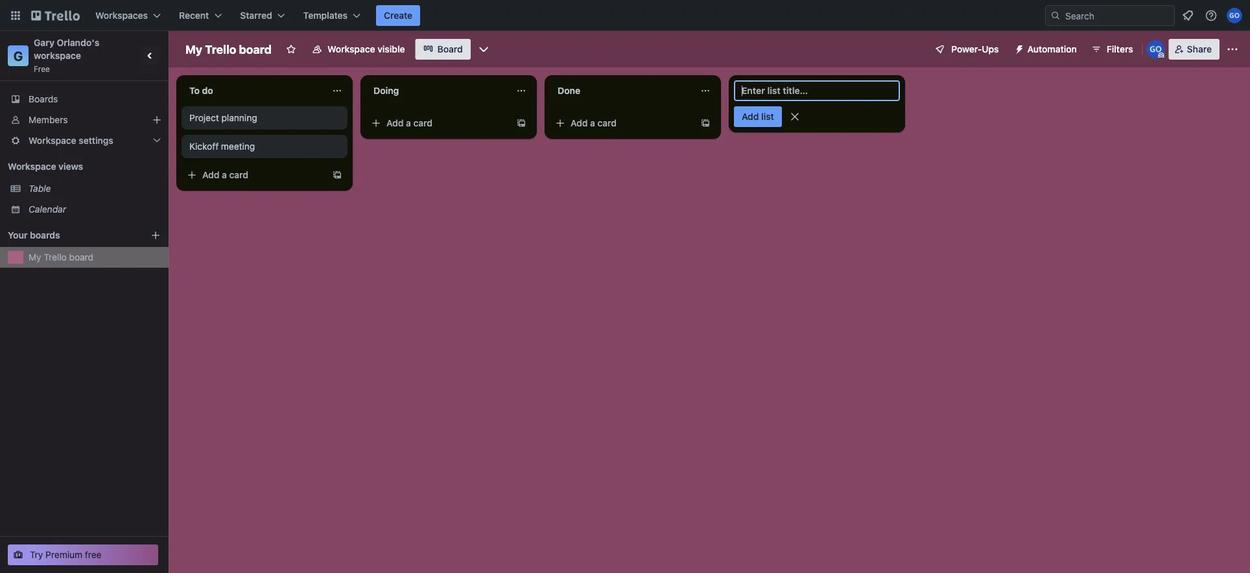 Task type: vqa. For each thing, say whether or not it's contained in the screenshot.
Workspace within dropdown button
yes



Task type: describe. For each thing, give the bounding box(es) containing it.
table
[[29, 183, 51, 194]]

automation button
[[1010, 39, 1085, 60]]

To do text field
[[182, 80, 324, 101]]

members link
[[0, 110, 169, 130]]

create
[[384, 10, 413, 21]]

trello inside my trello board link
[[44, 252, 67, 263]]

members
[[29, 114, 68, 125]]

workspace settings button
[[0, 130, 169, 151]]

open information menu image
[[1205, 9, 1218, 22]]

to do
[[189, 85, 213, 96]]

kickoff meeting link
[[189, 140, 340, 153]]

gary orlando's workspace free
[[34, 37, 102, 73]]

create from template… image for to do
[[332, 170, 343, 180]]

do
[[202, 85, 213, 96]]

orlando's
[[57, 37, 99, 48]]

trello inside board name text field
[[205, 42, 236, 56]]

a for doing
[[406, 118, 411, 128]]

project planning link
[[189, 112, 340, 125]]

Doing text field
[[366, 80, 509, 101]]

workspaces button
[[88, 5, 169, 26]]

doing
[[374, 85, 399, 96]]

add a card button for doing
[[366, 113, 511, 134]]

boards link
[[0, 89, 169, 110]]

share
[[1188, 44, 1212, 54]]

add a card for doing
[[387, 118, 433, 128]]

my inside my trello board link
[[29, 252, 41, 263]]

meeting
[[221, 141, 255, 152]]

create button
[[376, 5, 420, 26]]

my inside board name text field
[[186, 42, 202, 56]]

share button
[[1169, 39, 1220, 60]]

power-ups button
[[926, 39, 1007, 60]]

sm image
[[1010, 39, 1028, 57]]

gary
[[34, 37, 54, 48]]

my trello board inside board name text field
[[186, 42, 272, 56]]

Enter list title… text field
[[734, 80, 900, 101]]

Board name text field
[[179, 39, 278, 60]]

gary orlando (garyorlando) image inside primary element
[[1227, 8, 1243, 23]]

filters button
[[1088, 39, 1138, 60]]

add for done
[[571, 118, 588, 128]]

add a card for to do
[[202, 170, 248, 180]]

automation
[[1028, 44, 1077, 54]]

free
[[34, 64, 50, 73]]

kickoff
[[189, 141, 219, 152]]

done
[[558, 85, 581, 96]]

your boards with 1 items element
[[8, 228, 131, 243]]

templates button
[[296, 5, 368, 26]]

recent button
[[171, 5, 230, 26]]

power-ups
[[952, 44, 999, 54]]

recent
[[179, 10, 209, 21]]

workspace
[[34, 50, 81, 61]]

a for to do
[[222, 170, 227, 180]]

search image
[[1051, 10, 1061, 21]]

show menu image
[[1227, 43, 1240, 56]]



Task type: locate. For each thing, give the bounding box(es) containing it.
add inside "button"
[[742, 111, 759, 122]]

add list button
[[734, 106, 782, 127]]

free
[[85, 550, 102, 560]]

gary orlando (garyorlando) image
[[1227, 8, 1243, 23], [1147, 40, 1165, 58]]

project
[[189, 113, 219, 123]]

add down kickoff
[[202, 170, 220, 180]]

1 horizontal spatial my
[[186, 42, 202, 56]]

0 horizontal spatial my trello board
[[29, 252, 93, 263]]

filters
[[1107, 44, 1134, 54]]

add a card button for done
[[550, 113, 695, 134]]

try premium free
[[30, 550, 102, 560]]

my trello board link
[[29, 251, 161, 264]]

my trello board down 'starred'
[[186, 42, 272, 56]]

power-
[[952, 44, 982, 54]]

0 horizontal spatial a
[[222, 170, 227, 180]]

workspace views
[[8, 161, 83, 172]]

a down doing 'text box'
[[406, 118, 411, 128]]

0 horizontal spatial card
[[229, 170, 248, 180]]

planning
[[222, 113, 257, 123]]

views
[[58, 161, 83, 172]]

workspace for workspace views
[[8, 161, 56, 172]]

add for doing
[[387, 118, 404, 128]]

add a card button
[[366, 113, 511, 134], [550, 113, 695, 134], [182, 165, 327, 186]]

add a card down 'kickoff meeting'
[[202, 170, 248, 180]]

2 horizontal spatial card
[[598, 118, 617, 128]]

gary orlando's workspace link
[[34, 37, 102, 61]]

table link
[[29, 182, 161, 195]]

a
[[406, 118, 411, 128], [590, 118, 595, 128], [222, 170, 227, 180]]

my trello board
[[186, 42, 272, 56], [29, 252, 93, 263]]

card for to do
[[229, 170, 248, 180]]

1 horizontal spatial add a card button
[[366, 113, 511, 134]]

0 vertical spatial trello
[[205, 42, 236, 56]]

0 horizontal spatial my
[[29, 252, 41, 263]]

0 vertical spatial create from template… image
[[516, 118, 527, 128]]

1 horizontal spatial a
[[406, 118, 411, 128]]

add for to do
[[202, 170, 220, 180]]

a down "done" text box
[[590, 118, 595, 128]]

add a card button down "done" text box
[[550, 113, 695, 134]]

g
[[13, 48, 23, 63]]

card for done
[[598, 118, 617, 128]]

star or unstar board image
[[286, 44, 296, 54]]

0 horizontal spatial trello
[[44, 252, 67, 263]]

create from template… image for doing
[[516, 118, 527, 128]]

trello down recent dropdown button
[[205, 42, 236, 56]]

board
[[239, 42, 272, 56], [69, 252, 93, 263]]

my trello board down your boards with 1 items element
[[29, 252, 93, 263]]

1 horizontal spatial my trello board
[[186, 42, 272, 56]]

1 vertical spatial create from template… image
[[332, 170, 343, 180]]

1 horizontal spatial card
[[414, 118, 433, 128]]

starred button
[[232, 5, 293, 26]]

1 horizontal spatial create from template… image
[[516, 118, 527, 128]]

gary orlando (garyorlando) image right open information menu image on the top of page
[[1227, 8, 1243, 23]]

to
[[189, 85, 200, 96]]

0 vertical spatial board
[[239, 42, 272, 56]]

workspace up table
[[8, 161, 56, 172]]

0 horizontal spatial gary orlando (garyorlando) image
[[1147, 40, 1165, 58]]

Done text field
[[550, 80, 693, 101]]

workspace visible
[[328, 44, 405, 54]]

add a card down doing
[[387, 118, 433, 128]]

premium
[[46, 550, 82, 560]]

1 vertical spatial my trello board
[[29, 252, 93, 263]]

board inside my trello board link
[[69, 252, 93, 263]]

try premium free button
[[8, 545, 158, 566]]

0 notifications image
[[1181, 8, 1196, 23]]

2 vertical spatial workspace
[[8, 161, 56, 172]]

my
[[186, 42, 202, 56], [29, 252, 41, 263]]

add a card button down doing 'text box'
[[366, 113, 511, 134]]

workspace navigation collapse icon image
[[141, 47, 160, 65]]

trello down boards
[[44, 252, 67, 263]]

add a card button for to do
[[182, 165, 327, 186]]

1 vertical spatial board
[[69, 252, 93, 263]]

2 horizontal spatial add a card button
[[550, 113, 695, 134]]

boards
[[30, 230, 60, 241]]

customize views image
[[477, 43, 490, 56]]

your boards
[[8, 230, 60, 241]]

1 horizontal spatial board
[[239, 42, 272, 56]]

1 horizontal spatial trello
[[205, 42, 236, 56]]

starred
[[240, 10, 272, 21]]

0 vertical spatial my
[[186, 42, 202, 56]]

1 vertical spatial workspace
[[29, 135, 76, 146]]

templates
[[303, 10, 348, 21]]

card down meeting at top left
[[229, 170, 248, 180]]

2 horizontal spatial a
[[590, 118, 595, 128]]

0 horizontal spatial add a card button
[[182, 165, 327, 186]]

boards
[[29, 94, 58, 104]]

1 horizontal spatial add a card
[[387, 118, 433, 128]]

list
[[762, 111, 774, 122]]

workspace down members
[[29, 135, 76, 146]]

workspace settings
[[29, 135, 113, 146]]

project planning
[[189, 113, 257, 123]]

add a card down the done at the left
[[571, 118, 617, 128]]

1 horizontal spatial gary orlando (garyorlando) image
[[1227, 8, 1243, 23]]

workspace
[[328, 44, 375, 54], [29, 135, 76, 146], [8, 161, 56, 172]]

switch to… image
[[9, 9, 22, 22]]

workspaces
[[95, 10, 148, 21]]

gary orlando (garyorlando) image right filters
[[1147, 40, 1165, 58]]

1 vertical spatial gary orlando (garyorlando) image
[[1147, 40, 1165, 58]]

workspace for workspace settings
[[29, 135, 76, 146]]

workspace inside button
[[328, 44, 375, 54]]

trello
[[205, 42, 236, 56], [44, 252, 67, 263]]

Search field
[[1061, 6, 1175, 25]]

back to home image
[[31, 5, 80, 26]]

primary element
[[0, 0, 1251, 31]]

cancel list editing image
[[789, 110, 802, 123]]

my down the recent
[[186, 42, 202, 56]]

create from template… image
[[516, 118, 527, 128], [332, 170, 343, 180]]

add board image
[[150, 230, 161, 241]]

board inside board name text field
[[239, 42, 272, 56]]

1 vertical spatial trello
[[44, 252, 67, 263]]

2 horizontal spatial add a card
[[571, 118, 617, 128]]

workspace for workspace visible
[[328, 44, 375, 54]]

my down the your boards
[[29, 252, 41, 263]]

0 horizontal spatial board
[[69, 252, 93, 263]]

card down doing 'text box'
[[414, 118, 433, 128]]

0 vertical spatial my trello board
[[186, 42, 272, 56]]

add a card
[[387, 118, 433, 128], [571, 118, 617, 128], [202, 170, 248, 180]]

card down "done" text box
[[598, 118, 617, 128]]

board down your boards with 1 items element
[[69, 252, 93, 263]]

board link
[[416, 39, 471, 60]]

visible
[[378, 44, 405, 54]]

ups
[[982, 44, 999, 54]]

calendar link
[[29, 203, 161, 216]]

board down 'starred'
[[239, 42, 272, 56]]

0 vertical spatial workspace
[[328, 44, 375, 54]]

add a card for done
[[571, 118, 617, 128]]

settings
[[79, 135, 113, 146]]

0 horizontal spatial add a card
[[202, 170, 248, 180]]

card for doing
[[414, 118, 433, 128]]

a for done
[[590, 118, 595, 128]]

a down 'kickoff meeting'
[[222, 170, 227, 180]]

this member is an admin of this board. image
[[1159, 53, 1165, 58]]

add
[[742, 111, 759, 122], [387, 118, 404, 128], [571, 118, 588, 128], [202, 170, 220, 180]]

0 horizontal spatial create from template… image
[[332, 170, 343, 180]]

create from template… image
[[701, 118, 711, 128]]

kickoff meeting
[[189, 141, 255, 152]]

add down the done at the left
[[571, 118, 588, 128]]

workspace inside dropdown button
[[29, 135, 76, 146]]

add left list at top
[[742, 111, 759, 122]]

workspace down templates dropdown button
[[328, 44, 375, 54]]

add list
[[742, 111, 774, 122]]

workspace visible button
[[304, 39, 413, 60]]

calendar
[[29, 204, 66, 215]]

g link
[[8, 45, 29, 66]]

your
[[8, 230, 28, 241]]

add down doing
[[387, 118, 404, 128]]

1 vertical spatial my
[[29, 252, 41, 263]]

add a card button down kickoff meeting "link"
[[182, 165, 327, 186]]

board
[[438, 44, 463, 54]]

try
[[30, 550, 43, 560]]

0 vertical spatial gary orlando (garyorlando) image
[[1227, 8, 1243, 23]]

card
[[414, 118, 433, 128], [598, 118, 617, 128], [229, 170, 248, 180]]



